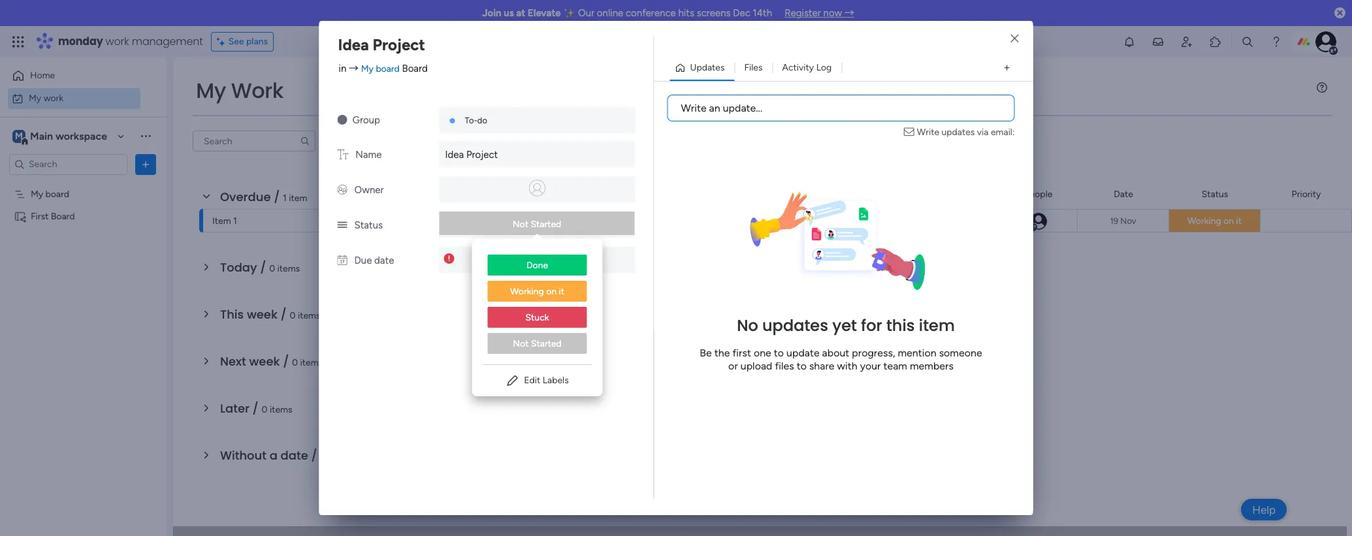 Task type: describe. For each thing, give the bounding box(es) containing it.
first
[[733, 347, 752, 359]]

Search in workspace field
[[27, 157, 109, 172]]

not started inside option
[[513, 339, 562, 350]]

1 horizontal spatial it
[[1237, 216, 1242, 227]]

elevate
[[528, 7, 561, 19]]

search image
[[300, 136, 310, 146]]

invite members image
[[1181, 35, 1194, 48]]

share
[[810, 360, 835, 373]]

1 vertical spatial idea project
[[445, 149, 498, 161]]

1 started from the top
[[531, 219, 562, 230]]

monday work management
[[58, 34, 203, 49]]

not inside option
[[513, 339, 529, 350]]

my work
[[29, 92, 63, 104]]

register
[[785, 7, 821, 19]]

work for my
[[44, 92, 63, 104]]

plans
[[246, 36, 268, 47]]

item
[[212, 216, 231, 227]]

0 vertical spatial on
[[1224, 216, 1235, 227]]

19 nov
[[1111, 216, 1137, 226]]

done
[[527, 260, 548, 271]]

without
[[220, 448, 267, 464]]

with
[[838, 360, 858, 373]]

team
[[884, 360, 908, 373]]

no
[[737, 315, 759, 337]]

my for my work
[[196, 76, 226, 105]]

working inside option
[[510, 286, 544, 297]]

members
[[910, 360, 954, 373]]

management
[[132, 34, 203, 49]]

someone
[[940, 347, 983, 359]]

later
[[220, 401, 250, 417]]

be
[[700, 347, 712, 359]]

0 vertical spatial not
[[513, 219, 529, 230]]

see
[[229, 36, 244, 47]]

not started option
[[488, 333, 587, 354]]

/ right overdue
[[274, 189, 280, 205]]

today
[[220, 259, 257, 276]]

board inside list box
[[46, 189, 69, 200]]

on inside option
[[546, 286, 557, 297]]

edit labels button
[[483, 371, 592, 391]]

0 vertical spatial working
[[1188, 216, 1222, 227]]

jacob simon image
[[1316, 31, 1337, 52]]

to-do
[[465, 116, 488, 125]]

activity
[[783, 62, 814, 73]]

activity log button
[[773, 58, 842, 78]]

close image
[[1011, 34, 1019, 44]]

overdue
[[220, 189, 271, 205]]

19
[[1111, 216, 1119, 226]]

1 horizontal spatial first
[[755, 216, 773, 227]]

conference
[[626, 7, 676, 19]]

owner
[[355, 184, 384, 196]]

no updates yet for this item dialog
[[0, 0, 1353, 537]]

0 inside without a date / 0 items
[[320, 452, 326, 463]]

us
[[504, 7, 514, 19]]

write for write an update...
[[681, 102, 707, 114]]

update
[[787, 347, 820, 359]]

0 vertical spatial to
[[774, 347, 784, 359]]

next
[[220, 354, 246, 370]]

0 vertical spatial not started
[[513, 219, 562, 230]]

0 inside next week / 0 items
[[292, 357, 298, 369]]

v2 status image
[[338, 220, 347, 231]]

0 inside later / 0 items
[[262, 405, 268, 416]]

item inside dialog
[[919, 315, 955, 337]]

to-
[[465, 116, 478, 125]]

name
[[356, 149, 382, 161]]

without a date / 0 items
[[220, 448, 351, 464]]

for
[[861, 315, 883, 337]]

customize
[[438, 135, 482, 146]]

apps image
[[1210, 35, 1223, 48]]

status inside no updates yet for this item dialog
[[355, 220, 383, 231]]

first board inside list box
[[31, 211, 75, 222]]

our
[[578, 7, 595, 19]]

inbox image
[[1152, 35, 1165, 48]]

updates
[[690, 62, 725, 73]]

workspace image
[[12, 129, 25, 143]]

home
[[30, 70, 55, 81]]

1 horizontal spatial to
[[797, 360, 807, 373]]

stuck option
[[488, 307, 587, 328]]

hits
[[679, 7, 695, 19]]

a
[[270, 448, 278, 464]]

workspace
[[55, 130, 107, 142]]

17
[[525, 254, 533, 264]]

labels
[[543, 375, 569, 386]]

dapulse text column image
[[338, 149, 348, 161]]

search everything image
[[1242, 35, 1255, 48]]

working on it option
[[488, 281, 587, 302]]

→ inside no updates yet for this item dialog
[[349, 62, 359, 74]]

yet
[[833, 315, 857, 337]]

write an update...
[[681, 102, 763, 114]]

later / 0 items
[[220, 401, 292, 417]]

today / 0 items
[[220, 259, 300, 276]]

/ down this week / 0 items at the left bottom
[[283, 354, 289, 370]]

my for my work
[[29, 92, 41, 104]]

my board
[[31, 189, 69, 200]]

envelope o image
[[904, 125, 917, 139]]

my work
[[196, 76, 284, 105]]

customize button
[[417, 131, 487, 152]]

my inside in → my board board
[[361, 63, 374, 74]]

1 horizontal spatial →
[[845, 7, 855, 19]]

home button
[[8, 65, 141, 86]]

dec
[[733, 7, 751, 19]]

join
[[482, 7, 502, 19]]

week for this
[[247, 307, 278, 323]]

item inside "overdue / 1 item"
[[289, 193, 307, 204]]

overdue / 1 item
[[220, 189, 307, 205]]

your
[[861, 360, 881, 373]]

/ right today
[[260, 259, 266, 276]]

my board link
[[361, 63, 400, 74]]

board inside no updates yet for this item dialog
[[402, 62, 428, 74]]

first board link
[[753, 210, 874, 233]]

activity log
[[783, 62, 832, 73]]

main
[[30, 130, 53, 142]]

work
[[231, 76, 284, 105]]

help button
[[1242, 499, 1288, 521]]

edit
[[524, 375, 541, 386]]

next week / 0 items
[[220, 354, 323, 370]]

help image
[[1271, 35, 1284, 48]]

0 inside the today / 0 items
[[269, 263, 275, 274]]



Task type: vqa. For each thing, say whether or not it's contained in the screenshot.
board to the right
yes



Task type: locate. For each thing, give the bounding box(es) containing it.
items inside later / 0 items
[[270, 405, 292, 416]]

1 vertical spatial updates
[[763, 315, 829, 337]]

0 horizontal spatial it
[[559, 286, 565, 297]]

1 inside "overdue / 1 item"
[[283, 193, 287, 204]]

1 horizontal spatial updates
[[942, 127, 975, 138]]

to down update
[[797, 360, 807, 373]]

my inside button
[[29, 92, 41, 104]]

working
[[1188, 216, 1222, 227], [510, 286, 544, 297]]

monday
[[58, 34, 103, 49]]

updates
[[942, 127, 975, 138], [763, 315, 829, 337]]

week
[[247, 307, 278, 323], [249, 354, 280, 370]]

0 vertical spatial 1
[[283, 193, 287, 204]]

updates left via
[[942, 127, 975, 138]]

✨
[[564, 7, 576, 19]]

→
[[845, 7, 855, 19], [349, 62, 359, 74]]

project down customize on the left top of the page
[[467, 149, 498, 161]]

0 horizontal spatial item
[[289, 193, 307, 204]]

0 horizontal spatial 1
[[233, 216, 237, 227]]

updates for write
[[942, 127, 975, 138]]

0 vertical spatial idea
[[338, 35, 369, 54]]

join us at elevate ✨ our online conference hits screens dec 14th
[[482, 7, 773, 19]]

idea project up in → my board board
[[338, 35, 425, 54]]

1 horizontal spatial status
[[1202, 189, 1229, 200]]

this
[[220, 307, 244, 323]]

priority
[[1292, 189, 1322, 200]]

1 right item
[[233, 216, 237, 227]]

edit labels
[[524, 375, 569, 386]]

my down home
[[29, 92, 41, 104]]

1 vertical spatial week
[[249, 354, 280, 370]]

not up 17
[[513, 219, 529, 230]]

idea
[[338, 35, 369, 54], [445, 149, 464, 161]]

board inside in → my board board
[[376, 63, 400, 74]]

0 vertical spatial date
[[375, 255, 394, 267]]

0 horizontal spatial →
[[349, 62, 359, 74]]

stuck
[[526, 312, 549, 324]]

in
[[339, 62, 347, 74]]

1 vertical spatial on
[[546, 286, 557, 297]]

0 down this week / 0 items at the left bottom
[[292, 357, 298, 369]]

date
[[1114, 189, 1134, 200]]

1 horizontal spatial date
[[375, 255, 394, 267]]

0 horizontal spatial list box
[[0, 180, 167, 404]]

None search field
[[193, 131, 316, 152]]

item 1
[[212, 216, 237, 227]]

my for my board
[[31, 189, 43, 200]]

0 vertical spatial working on it
[[1188, 216, 1242, 227]]

0 vertical spatial →
[[845, 7, 855, 19]]

0 vertical spatial work
[[106, 34, 129, 49]]

/ up next week / 0 items
[[281, 307, 287, 323]]

not
[[513, 219, 529, 230], [513, 339, 529, 350]]

started inside option
[[531, 339, 562, 350]]

nov right 17
[[535, 254, 551, 264]]

0 horizontal spatial working on it
[[510, 286, 565, 297]]

week for next
[[249, 354, 280, 370]]

board down search in workspace field
[[46, 189, 69, 200]]

dapulse date column image
[[338, 255, 347, 267]]

0 vertical spatial idea project
[[338, 35, 425, 54]]

an
[[710, 102, 721, 114]]

due
[[355, 255, 372, 267]]

1 vertical spatial project
[[467, 149, 498, 161]]

nov right 19
[[1121, 216, 1137, 226]]

nov inside no updates yet for this item dialog
[[535, 254, 551, 264]]

date inside dialog
[[375, 255, 394, 267]]

write inside write an update... button
[[681, 102, 707, 114]]

to up files
[[774, 347, 784, 359]]

/ right a at the bottom left of the page
[[311, 448, 317, 464]]

14th
[[753, 7, 773, 19]]

0 horizontal spatial board
[[46, 189, 69, 200]]

0 vertical spatial week
[[247, 307, 278, 323]]

board right in
[[376, 63, 400, 74]]

0 vertical spatial board
[[376, 63, 400, 74]]

write an update... button
[[668, 95, 1015, 122]]

items inside this week / 0 items
[[298, 310, 321, 322]]

1 vertical spatial not started
[[513, 339, 562, 350]]

nov for 17 nov
[[535, 254, 551, 264]]

not started up 17 nov
[[513, 219, 562, 230]]

list box containing my board
[[0, 180, 167, 404]]

0 vertical spatial write
[[681, 102, 707, 114]]

item
[[289, 193, 307, 204], [919, 315, 955, 337]]

working on it inside option
[[510, 286, 565, 297]]

0 horizontal spatial updates
[[763, 315, 829, 337]]

work for monday
[[106, 34, 129, 49]]

1 horizontal spatial idea
[[445, 149, 464, 161]]

updates button
[[670, 58, 735, 78]]

1 vertical spatial date
[[281, 448, 308, 464]]

see plans button
[[211, 32, 274, 52]]

done option
[[488, 255, 587, 276]]

0 right later
[[262, 405, 268, 416]]

m
[[15, 130, 23, 141]]

items inside the today / 0 items
[[277, 263, 300, 274]]

→ right in
[[349, 62, 359, 74]]

the
[[715, 347, 730, 359]]

0 up next week / 0 items
[[290, 310, 296, 322]]

files button
[[735, 58, 773, 78]]

1 vertical spatial idea
[[445, 149, 464, 161]]

workspace selection element
[[12, 128, 109, 145]]

due date
[[355, 255, 394, 267]]

my inside list box
[[31, 189, 43, 200]]

add view image
[[1005, 63, 1010, 73]]

list box
[[0, 180, 167, 404], [472, 244, 603, 365]]

2 started from the top
[[531, 339, 562, 350]]

1 vertical spatial status
[[355, 220, 383, 231]]

or
[[729, 360, 738, 373]]

0 inside this week / 0 items
[[290, 310, 296, 322]]

started down stuck at left
[[531, 339, 562, 350]]

write left an
[[681, 102, 707, 114]]

via
[[978, 127, 989, 138]]

online
[[597, 7, 624, 19]]

1 vertical spatial started
[[531, 339, 562, 350]]

this
[[887, 315, 915, 337]]

updates for no
[[763, 315, 829, 337]]

first
[[31, 211, 49, 222], [755, 216, 773, 227]]

0 horizontal spatial first
[[31, 211, 49, 222]]

people
[[1025, 189, 1053, 200]]

no updates yet for this item
[[737, 315, 955, 337]]

1 vertical spatial work
[[44, 92, 63, 104]]

0 vertical spatial project
[[373, 35, 425, 54]]

board
[[376, 63, 400, 74], [46, 189, 69, 200]]

option
[[0, 182, 167, 185]]

1 horizontal spatial nov
[[1121, 216, 1137, 226]]

first board
[[31, 211, 75, 222], [755, 216, 799, 227]]

items inside next week / 0 items
[[300, 357, 323, 369]]

Filter dashboard by text search field
[[193, 131, 316, 152]]

not started
[[513, 219, 562, 230], [513, 339, 562, 350]]

shareable board image
[[14, 210, 26, 223]]

1 vertical spatial write
[[917, 127, 940, 138]]

files
[[775, 360, 795, 373]]

1 vertical spatial nov
[[535, 254, 551, 264]]

1
[[283, 193, 287, 204], [233, 216, 237, 227]]

1 right overdue
[[283, 193, 287, 204]]

write left via
[[917, 127, 940, 138]]

0 horizontal spatial idea project
[[338, 35, 425, 54]]

0 horizontal spatial nov
[[535, 254, 551, 264]]

→ right the now
[[845, 7, 855, 19]]

0
[[269, 263, 275, 274], [290, 310, 296, 322], [292, 357, 298, 369], [262, 405, 268, 416], [320, 452, 326, 463]]

be the first one to update about progress, mention someone or upload files to share with your team members
[[700, 347, 983, 373]]

not down stuck at left
[[513, 339, 529, 350]]

at
[[516, 7, 526, 19]]

select product image
[[12, 35, 25, 48]]

0 horizontal spatial working
[[510, 286, 544, 297]]

list box containing done
[[472, 244, 603, 365]]

0 vertical spatial updates
[[942, 127, 975, 138]]

not started down stuck at left
[[513, 339, 562, 350]]

my right in
[[361, 63, 374, 74]]

write updates via email:
[[917, 127, 1015, 138]]

1 horizontal spatial list box
[[472, 244, 603, 365]]

idea project down customize on the left top of the page
[[445, 149, 498, 161]]

17 nov
[[525, 254, 551, 264]]

1 horizontal spatial board
[[376, 63, 400, 74]]

working on it
[[1188, 216, 1242, 227], [510, 286, 565, 297]]

v2 sun image
[[338, 114, 347, 126]]

0 right today
[[269, 263, 275, 274]]

this week / 0 items
[[220, 307, 321, 323]]

0 horizontal spatial work
[[44, 92, 63, 104]]

register now →
[[785, 7, 855, 19]]

1 vertical spatial board
[[46, 189, 69, 200]]

1 vertical spatial not
[[513, 339, 529, 350]]

week right next
[[249, 354, 280, 370]]

updates up update
[[763, 315, 829, 337]]

1 vertical spatial item
[[919, 315, 955, 337]]

started up 17 nov
[[531, 219, 562, 230]]

items inside without a date / 0 items
[[329, 452, 351, 463]]

0 vertical spatial item
[[289, 193, 307, 204]]

1 horizontal spatial idea project
[[445, 149, 498, 161]]

0 horizontal spatial project
[[373, 35, 425, 54]]

0 horizontal spatial idea
[[338, 35, 369, 54]]

help
[[1253, 504, 1276, 517]]

my down search in workspace field
[[31, 189, 43, 200]]

0 vertical spatial started
[[531, 219, 562, 230]]

nov for 19 nov
[[1121, 216, 1137, 226]]

0 right a at the bottom left of the page
[[320, 452, 326, 463]]

see plans
[[229, 36, 268, 47]]

v2 overdue deadline image
[[444, 253, 455, 265]]

1 horizontal spatial working
[[1188, 216, 1222, 227]]

1 vertical spatial working
[[510, 286, 544, 297]]

item up mention
[[919, 315, 955, 337]]

0 horizontal spatial write
[[681, 102, 707, 114]]

1 vertical spatial to
[[797, 360, 807, 373]]

my
[[361, 63, 374, 74], [196, 76, 226, 105], [29, 92, 41, 104], [31, 189, 43, 200]]

work right monday
[[106, 34, 129, 49]]

notifications image
[[1123, 35, 1137, 48]]

1 vertical spatial it
[[559, 286, 565, 297]]

project up in → my board board
[[373, 35, 425, 54]]

date right due on the left
[[375, 255, 394, 267]]

item left v2 multiple person column image
[[289, 193, 307, 204]]

work down home
[[44, 92, 63, 104]]

one
[[754, 347, 772, 359]]

0 horizontal spatial to
[[774, 347, 784, 359]]

to
[[774, 347, 784, 359], [797, 360, 807, 373]]

do
[[478, 116, 488, 125]]

update...
[[723, 102, 763, 114]]

0 horizontal spatial date
[[281, 448, 308, 464]]

0 horizontal spatial on
[[546, 286, 557, 297]]

log
[[817, 62, 832, 73]]

0 vertical spatial it
[[1237, 216, 1242, 227]]

list box inside no updates yet for this item dialog
[[472, 244, 603, 365]]

1 horizontal spatial 1
[[283, 193, 287, 204]]

1 vertical spatial 1
[[233, 216, 237, 227]]

1 vertical spatial →
[[349, 62, 359, 74]]

write for write updates via email:
[[917, 127, 940, 138]]

items
[[277, 263, 300, 274], [298, 310, 321, 322], [300, 357, 323, 369], [270, 405, 292, 416], [329, 452, 351, 463]]

1 horizontal spatial on
[[1224, 216, 1235, 227]]

date right a at the bottom left of the page
[[281, 448, 308, 464]]

it inside option
[[559, 286, 565, 297]]

/ right later
[[253, 401, 259, 417]]

files
[[745, 62, 763, 73]]

email:
[[991, 127, 1015, 138]]

first inside list box
[[31, 211, 49, 222]]

register now → link
[[785, 7, 855, 19]]

0 horizontal spatial first board
[[31, 211, 75, 222]]

1 vertical spatial working on it
[[510, 286, 565, 297]]

idea up in
[[338, 35, 369, 54]]

idea project
[[338, 35, 425, 54], [445, 149, 498, 161]]

1 horizontal spatial working on it
[[1188, 216, 1242, 227]]

1 horizontal spatial item
[[919, 315, 955, 337]]

now
[[824, 7, 843, 19]]

idea down customize on the left top of the page
[[445, 149, 464, 161]]

week right this on the bottom of the page
[[247, 307, 278, 323]]

started
[[531, 219, 562, 230], [531, 339, 562, 350]]

board inside list box
[[51, 211, 75, 222]]

0 horizontal spatial status
[[355, 220, 383, 231]]

v2 multiple person column image
[[338, 184, 347, 196]]

1 horizontal spatial project
[[467, 149, 498, 161]]

it
[[1237, 216, 1242, 227], [559, 286, 565, 297]]

screens
[[697, 7, 731, 19]]

in → my board board
[[339, 62, 428, 74]]

1 horizontal spatial first board
[[755, 216, 799, 227]]

my left work
[[196, 76, 226, 105]]

0 vertical spatial status
[[1202, 189, 1229, 200]]

on
[[1224, 216, 1235, 227], [546, 286, 557, 297]]

work inside button
[[44, 92, 63, 104]]

progress,
[[852, 347, 896, 359]]

1 horizontal spatial work
[[106, 34, 129, 49]]

0 vertical spatial nov
[[1121, 216, 1137, 226]]

1 horizontal spatial write
[[917, 127, 940, 138]]



